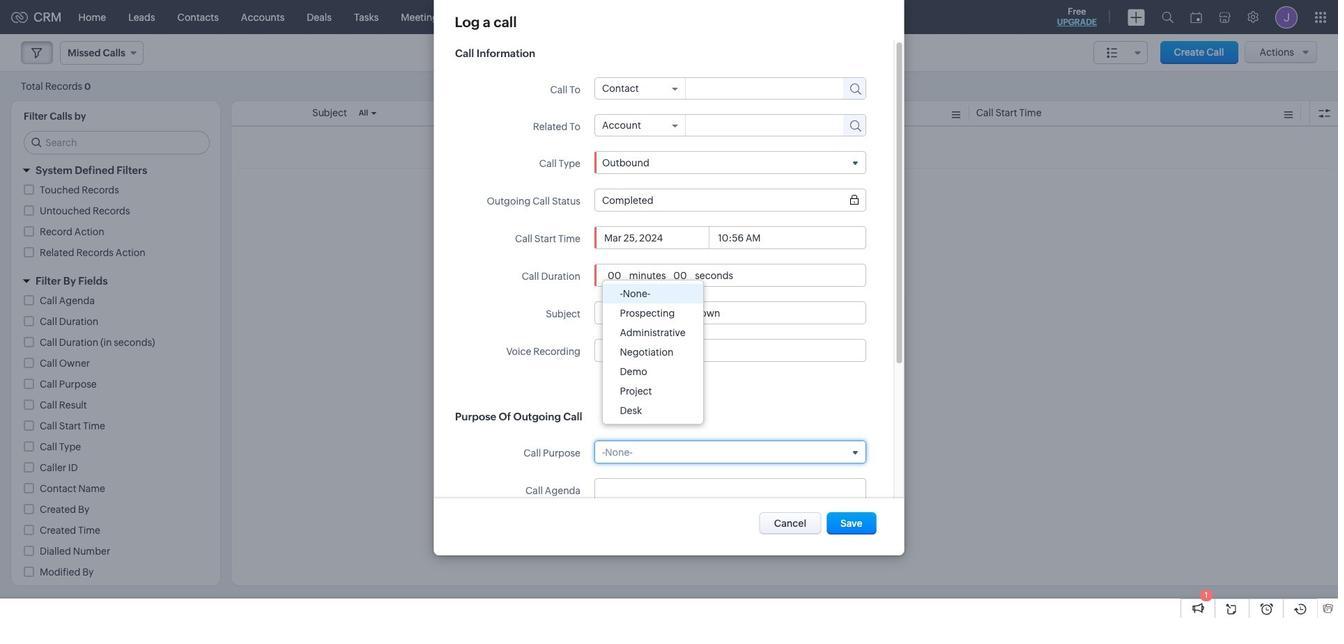 Task type: describe. For each thing, give the bounding box(es) containing it.
logo image
[[11, 11, 28, 23]]

create menu element
[[1119, 0, 1153, 34]]

search image
[[1162, 11, 1174, 23]]

create menu image
[[1128, 9, 1145, 25]]

search element
[[1153, 0, 1182, 34]]



Task type: locate. For each thing, give the bounding box(es) containing it.
None text field
[[685, 115, 835, 135], [602, 345, 858, 356], [685, 115, 835, 135], [602, 345, 858, 356]]

mmm d, yyyy text field
[[602, 232, 709, 244]]

calendar image
[[1190, 11, 1202, 23]]

None text field
[[685, 78, 830, 98], [605, 270, 623, 281], [671, 270, 689, 281], [602, 308, 858, 319], [602, 485, 858, 496], [685, 78, 830, 98], [605, 270, 623, 281], [671, 270, 689, 281], [602, 308, 858, 319], [602, 485, 858, 496]]

hh:mm a text field
[[716, 232, 769, 244]]

Search text field
[[24, 132, 209, 154]]

None field
[[602, 83, 678, 94], [602, 120, 678, 131], [602, 157, 858, 168], [602, 195, 858, 206], [602, 447, 858, 458], [602, 83, 678, 94], [602, 120, 678, 131], [602, 157, 858, 168], [602, 195, 858, 206], [602, 447, 858, 458]]

profile element
[[1267, 0, 1306, 34]]

None button
[[760, 513, 821, 535], [827, 513, 876, 535], [760, 513, 821, 535], [827, 513, 876, 535]]

tree
[[603, 281, 703, 424]]

profile image
[[1275, 6, 1298, 28]]



Task type: vqa. For each thing, say whether or not it's contained in the screenshot.
Create Menu ICON
yes



